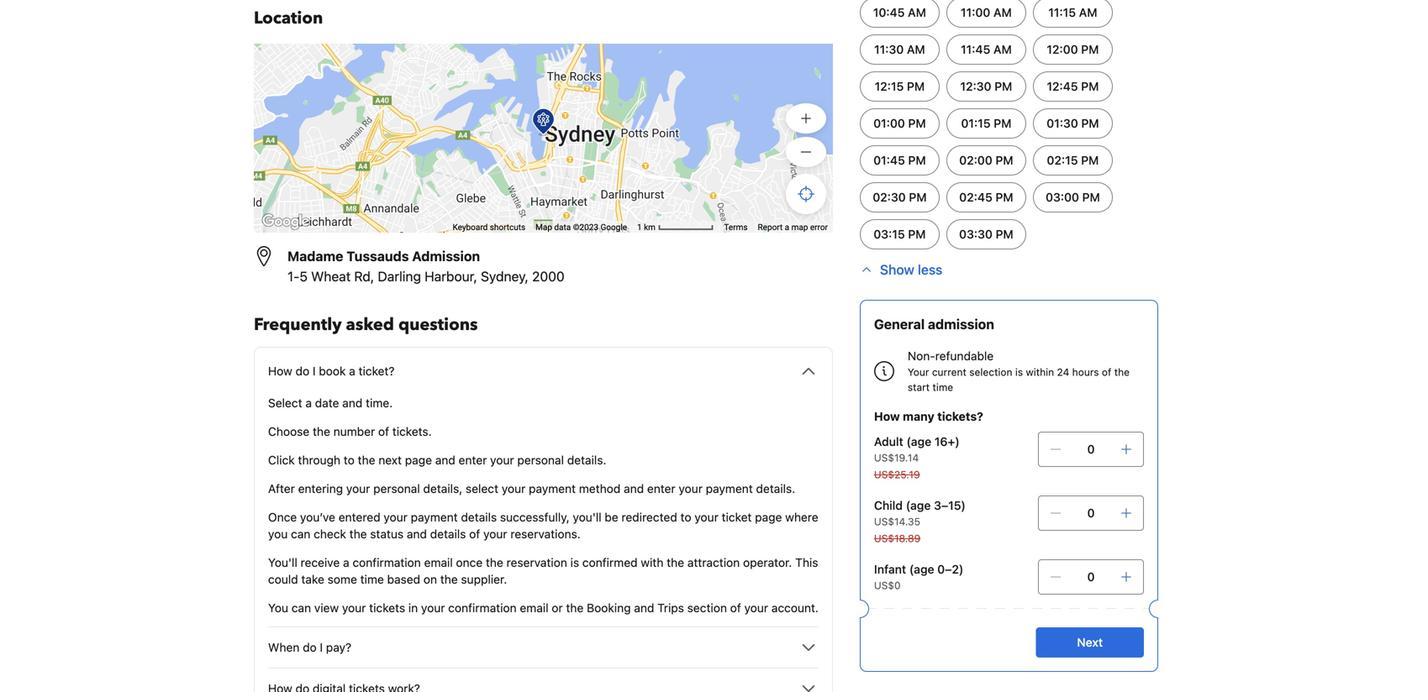 Task type: describe. For each thing, give the bounding box(es) containing it.
pm for 12:30 pm
[[995, 79, 1013, 93]]

1 horizontal spatial confirmation
[[448, 602, 517, 616]]

11:00 am
[[961, 5, 1012, 19]]

your left ticket at the right
[[695, 511, 719, 525]]

11:15 am
[[1049, 5, 1098, 19]]

of inside non-refundable your current selection is within 24 hours of the start time
[[1102, 367, 1112, 378]]

your left account.
[[745, 602, 769, 616]]

less
[[918, 262, 943, 278]]

us$14.35
[[875, 516, 921, 528]]

pm for 02:30 pm
[[909, 190, 927, 204]]

pm for 01:45 pm
[[909, 153, 926, 167]]

next
[[1078, 636, 1103, 650]]

us$19.14
[[875, 452, 919, 464]]

16+)
[[935, 435, 960, 449]]

the inside non-refundable your current selection is within 24 hours of the start time
[[1115, 367, 1130, 378]]

show
[[880, 262, 915, 278]]

admission
[[412, 249, 480, 264]]

start
[[908, 382, 930, 394]]

5
[[300, 269, 308, 285]]

redirected
[[622, 511, 678, 525]]

pm for 01:00 pm
[[909, 116, 926, 130]]

02:30 pm
[[873, 190, 927, 204]]

pm for 01:15 pm
[[994, 116, 1012, 130]]

madame tussauds admission 1-5 wheat rd, darling harbour, sydney, 2000
[[288, 249, 565, 285]]

2000
[[532, 269, 565, 285]]

02:15
[[1047, 153, 1079, 167]]

01:45 pm
[[874, 153, 926, 167]]

your up status
[[384, 511, 408, 525]]

supplier.
[[461, 573, 507, 587]]

be
[[605, 511, 619, 525]]

ticket
[[722, 511, 752, 525]]

12:30 pm
[[961, 79, 1013, 93]]

time inside you'll receive a confirmation email once the reservation is confirmed with the attraction operator. this could take some time based on the supplier.
[[360, 573, 384, 587]]

child (age 3–15) us$14.35
[[875, 499, 966, 528]]

how for how many tickets?
[[875, 410, 900, 424]]

confirmed
[[583, 556, 638, 570]]

method
[[579, 482, 621, 496]]

2 horizontal spatial payment
[[706, 482, 753, 496]]

how do i book a ticket? button
[[268, 362, 819, 382]]

google image
[[258, 211, 314, 233]]

us$0
[[875, 580, 901, 592]]

report
[[758, 223, 783, 233]]

10:45 am
[[874, 5, 927, 19]]

03:30
[[960, 227, 993, 241]]

a left date
[[306, 397, 312, 410]]

us$25.19
[[875, 469, 921, 481]]

map data ©2023 google
[[536, 223, 627, 233]]

reservations.
[[511, 528, 581, 542]]

am for 11:00 am
[[994, 5, 1012, 19]]

current
[[932, 367, 967, 378]]

many
[[903, 410, 935, 424]]

sydney,
[[481, 269, 529, 285]]

02:15 pm
[[1047, 153, 1099, 167]]

your
[[908, 367, 930, 378]]

this
[[796, 556, 819, 570]]

status
[[370, 528, 404, 542]]

when
[[268, 641, 300, 655]]

02:00
[[960, 153, 993, 167]]

a left map
[[785, 223, 790, 233]]

map
[[536, 223, 552, 233]]

harbour,
[[425, 269, 478, 285]]

02:00 pm
[[960, 153, 1014, 167]]

show less
[[880, 262, 943, 278]]

pay?
[[326, 641, 352, 655]]

account.
[[772, 602, 819, 616]]

within
[[1026, 367, 1055, 378]]

payment inside once you've entered your payment details successfully, you'll be redirected to your ticket page where you can check the status and details of your reservations.
[[411, 511, 458, 525]]

1 vertical spatial details.
[[756, 482, 796, 496]]

next
[[379, 454, 402, 468]]

you
[[268, 528, 288, 542]]

am for 11:45 am
[[994, 42, 1012, 56]]

the right with
[[667, 556, 685, 570]]

12:30
[[961, 79, 992, 93]]

a inside you'll receive a confirmation email once the reservation is confirmed with the attraction operator. this could take some time based on the supplier.
[[343, 556, 350, 570]]

data
[[555, 223, 571, 233]]

1-
[[288, 269, 300, 285]]

trips
[[658, 602, 684, 616]]

1 horizontal spatial enter
[[647, 482, 676, 496]]

refundable
[[936, 349, 994, 363]]

a inside dropdown button
[[349, 365, 356, 378]]

wheat
[[311, 269, 351, 285]]

0–2)
[[938, 563, 964, 577]]

02:45 pm
[[960, 190, 1014, 204]]

or
[[552, 602, 563, 616]]

your up select
[[490, 454, 514, 468]]

admission
[[928, 317, 995, 333]]

do for when
[[303, 641, 317, 655]]

01:00 pm
[[874, 116, 926, 130]]

terms
[[724, 223, 748, 233]]

02:45
[[960, 190, 993, 204]]

10:45
[[874, 5, 905, 19]]

when do i pay?
[[268, 641, 352, 655]]

0 vertical spatial enter
[[459, 454, 487, 468]]

your down the successfully,
[[484, 528, 508, 542]]

you've
[[300, 511, 336, 525]]

your right select
[[502, 482, 526, 496]]

pm for 12:00 pm
[[1082, 42, 1100, 56]]

pm for 12:15 pm
[[907, 79, 925, 93]]

1 horizontal spatial payment
[[529, 482, 576, 496]]

the right or
[[566, 602, 584, 616]]

based
[[387, 573, 421, 587]]

infant
[[875, 563, 907, 577]]

you'll
[[573, 511, 602, 525]]

11:45 am
[[961, 42, 1012, 56]]

receive
[[301, 556, 340, 570]]

pm for 03:15 pm
[[908, 227, 926, 241]]

on
[[424, 573, 437, 587]]

keyboard
[[453, 223, 488, 233]]

once
[[456, 556, 483, 570]]

do for how
[[296, 365, 310, 378]]

i for pay?
[[320, 641, 323, 655]]

email inside you'll receive a confirmation email once the reservation is confirmed with the attraction operator. this could take some time based on the supplier.
[[424, 556, 453, 570]]

adult
[[875, 435, 904, 449]]

page inside once you've entered your payment details successfully, you'll be redirected to your ticket page where you can check the status and details of your reservations.
[[755, 511, 782, 525]]

report a map error link
[[758, 223, 828, 233]]

adult (age 16+) us$19.14
[[875, 435, 960, 464]]

am for 11:30 am
[[907, 42, 926, 56]]

tickets.
[[393, 425, 432, 439]]



Task type: locate. For each thing, give the bounding box(es) containing it.
pm for 12:45 pm
[[1082, 79, 1099, 93]]

1 horizontal spatial to
[[681, 511, 692, 525]]

the right "hours"
[[1115, 367, 1130, 378]]

personal down next at the bottom left of page
[[374, 482, 420, 496]]

google
[[601, 223, 627, 233]]

0 vertical spatial page
[[405, 454, 432, 468]]

11:15
[[1049, 5, 1076, 19]]

1 0 from the top
[[1088, 443, 1095, 457]]

map region
[[254, 44, 833, 233]]

keyboard shortcuts
[[453, 223, 526, 233]]

0 horizontal spatial confirmation
[[353, 556, 421, 570]]

of
[[1102, 367, 1112, 378], [378, 425, 389, 439], [469, 528, 480, 542], [731, 602, 742, 616]]

book
[[319, 365, 346, 378]]

is inside non-refundable your current selection is within 24 hours of the start time
[[1016, 367, 1024, 378]]

0 horizontal spatial payment
[[411, 511, 458, 525]]

tickets
[[369, 602, 405, 616]]

1 horizontal spatial time
[[933, 382, 954, 394]]

operator.
[[743, 556, 793, 570]]

how do i book a ticket?
[[268, 365, 395, 378]]

i left the pay?
[[320, 641, 323, 655]]

pm right 02:45
[[996, 190, 1014, 204]]

0
[[1088, 443, 1095, 457], [1088, 507, 1095, 521], [1088, 571, 1095, 584]]

am
[[908, 5, 927, 19], [994, 5, 1012, 19], [1080, 5, 1098, 19], [907, 42, 926, 56], [994, 42, 1012, 56]]

do inside dropdown button
[[303, 641, 317, 655]]

tickets?
[[938, 410, 984, 424]]

can right you
[[291, 528, 311, 542]]

0 vertical spatial is
[[1016, 367, 1024, 378]]

how up select on the left of page
[[268, 365, 292, 378]]

details
[[461, 511, 497, 525], [430, 528, 466, 542]]

and right status
[[407, 528, 427, 542]]

enter up redirected
[[647, 482, 676, 496]]

0 vertical spatial i
[[313, 365, 316, 378]]

your right "view" at bottom left
[[342, 602, 366, 616]]

1 vertical spatial confirmation
[[448, 602, 517, 616]]

©2023
[[573, 223, 599, 233]]

of right section
[[731, 602, 742, 616]]

pm for 03:30 pm
[[996, 227, 1014, 241]]

1 can from the top
[[291, 528, 311, 542]]

01:15 pm
[[962, 116, 1012, 130]]

infant (age 0–2) us$0
[[875, 563, 964, 592]]

a right book
[[349, 365, 356, 378]]

0 vertical spatial (age
[[907, 435, 932, 449]]

pm for 02:45 pm
[[996, 190, 1014, 204]]

confirmation up based
[[353, 556, 421, 570]]

how
[[268, 365, 292, 378], [875, 410, 900, 424]]

12:45
[[1047, 79, 1079, 93]]

and up redirected
[[624, 482, 644, 496]]

with
[[641, 556, 664, 570]]

i left book
[[313, 365, 316, 378]]

0 for infant (age 0–2)
[[1088, 571, 1095, 584]]

1 vertical spatial i
[[320, 641, 323, 655]]

your right in
[[421, 602, 445, 616]]

24
[[1058, 367, 1070, 378]]

i inside how do i book a ticket? dropdown button
[[313, 365, 316, 378]]

of up the once
[[469, 528, 480, 542]]

the right on
[[440, 573, 458, 587]]

view
[[314, 602, 339, 616]]

1 vertical spatial 0
[[1088, 507, 1095, 521]]

error
[[811, 223, 828, 233]]

do
[[296, 365, 310, 378], [303, 641, 317, 655]]

time.
[[366, 397, 393, 410]]

details. up where on the right
[[756, 482, 796, 496]]

pm right the 12:30
[[995, 79, 1013, 93]]

select
[[268, 397, 302, 410]]

details. up method
[[567, 454, 607, 468]]

(age for infant
[[910, 563, 935, 577]]

pm for 02:15 pm
[[1082, 153, 1099, 167]]

pm for 01:30 pm
[[1082, 116, 1100, 130]]

and inside once you've entered your payment details successfully, you'll be redirected to your ticket page where you can check the status and details of your reservations.
[[407, 528, 427, 542]]

of inside once you've entered your payment details successfully, you'll be redirected to your ticket page where you can check the status and details of your reservations.
[[469, 528, 480, 542]]

0 horizontal spatial enter
[[459, 454, 487, 468]]

how inside dropdown button
[[268, 365, 292, 378]]

and right date
[[342, 397, 363, 410]]

a up some
[[343, 556, 350, 570]]

0 vertical spatial personal
[[518, 454, 564, 468]]

pm right 01:15 at the top
[[994, 116, 1012, 130]]

pm right "02:00"
[[996, 153, 1014, 167]]

(age up us$14.35 at the right bottom of page
[[906, 499, 931, 513]]

report a map error
[[758, 223, 828, 233]]

1 vertical spatial do
[[303, 641, 317, 655]]

rd,
[[354, 269, 374, 285]]

page right next at the bottom left of page
[[405, 454, 432, 468]]

(age inside the adult (age 16+) us$19.14
[[907, 435, 932, 449]]

is left confirmed in the left bottom of the page
[[571, 556, 579, 570]]

01:30
[[1047, 116, 1079, 130]]

pm right 02:30
[[909, 190, 927, 204]]

1 vertical spatial time
[[360, 573, 384, 587]]

0 vertical spatial can
[[291, 528, 311, 542]]

0 horizontal spatial how
[[268, 365, 292, 378]]

1 horizontal spatial how
[[875, 410, 900, 424]]

to inside once you've entered your payment details successfully, you'll be redirected to your ticket page where you can check the status and details of your reservations.
[[681, 511, 692, 525]]

1 vertical spatial can
[[292, 602, 311, 616]]

is
[[1016, 367, 1024, 378], [571, 556, 579, 570]]

choose
[[268, 425, 310, 439]]

pm for 02:00 pm
[[996, 153, 1014, 167]]

pm right 12:15
[[907, 79, 925, 93]]

the up through
[[313, 425, 330, 439]]

pm right the 12:00
[[1082, 42, 1100, 56]]

selection
[[970, 367, 1013, 378]]

0 vertical spatial details
[[461, 511, 497, 525]]

hours
[[1073, 367, 1100, 378]]

once
[[268, 511, 297, 525]]

payment down details,
[[411, 511, 458, 525]]

ticket?
[[359, 365, 395, 378]]

pm right the 01:00
[[909, 116, 926, 130]]

confirmation
[[353, 556, 421, 570], [448, 602, 517, 616]]

location
[[254, 7, 323, 30]]

confirmation inside you'll receive a confirmation email once the reservation is confirmed with the attraction operator. this could take some time based on the supplier.
[[353, 556, 421, 570]]

0 horizontal spatial email
[[424, 556, 453, 570]]

date
[[315, 397, 339, 410]]

general
[[875, 317, 925, 333]]

payment
[[529, 482, 576, 496], [706, 482, 753, 496], [411, 511, 458, 525]]

you can view your tickets in your confirmation email or the booking and trips section of your account.
[[268, 602, 819, 616]]

you'll receive a confirmation email once the reservation is confirmed with the attraction operator. this could take some time based on the supplier.
[[268, 556, 819, 587]]

1 horizontal spatial email
[[520, 602, 549, 616]]

pm right 01:30
[[1082, 116, 1100, 130]]

next button
[[1036, 628, 1145, 658]]

2 0 from the top
[[1088, 507, 1095, 521]]

0 vertical spatial do
[[296, 365, 310, 378]]

take
[[301, 573, 325, 587]]

0 vertical spatial 0
[[1088, 443, 1095, 457]]

the left next at the bottom left of page
[[358, 454, 375, 468]]

0 horizontal spatial is
[[571, 556, 579, 570]]

1 vertical spatial (age
[[906, 499, 931, 513]]

3 0 from the top
[[1088, 571, 1095, 584]]

do right 'when'
[[303, 641, 317, 655]]

pm right 03:30 at the right
[[996, 227, 1014, 241]]

0 horizontal spatial page
[[405, 454, 432, 468]]

(age for child
[[906, 499, 931, 513]]

am right 11:00 at the top of page
[[994, 5, 1012, 19]]

time
[[933, 382, 954, 394], [360, 573, 384, 587]]

(age for adult
[[907, 435, 932, 449]]

am right 11:45
[[994, 42, 1012, 56]]

11:30
[[875, 42, 904, 56]]

is left within
[[1016, 367, 1024, 378]]

to right redirected
[[681, 511, 692, 525]]

after entering your personal details, select your payment method and enter your payment details.
[[268, 482, 796, 496]]

am right 11:30
[[907, 42, 926, 56]]

i inside when do i pay? dropdown button
[[320, 641, 323, 655]]

01:30 pm
[[1047, 116, 1100, 130]]

(age down many
[[907, 435, 932, 449]]

0 horizontal spatial time
[[360, 573, 384, 587]]

03:15
[[874, 227, 905, 241]]

1 vertical spatial enter
[[647, 482, 676, 496]]

confirmation down supplier.
[[448, 602, 517, 616]]

the inside once you've entered your payment details successfully, you'll be redirected to your ticket page where you can check the status and details of your reservations.
[[350, 528, 367, 542]]

0 vertical spatial confirmation
[[353, 556, 421, 570]]

email left or
[[520, 602, 549, 616]]

the up supplier.
[[486, 556, 504, 570]]

0 vertical spatial details.
[[567, 454, 607, 468]]

payment up the successfully,
[[529, 482, 576, 496]]

to down choose the number of tickets.
[[344, 454, 355, 468]]

km
[[644, 223, 656, 233]]

can right 'you'
[[292, 602, 311, 616]]

of left the tickets.
[[378, 425, 389, 439]]

and up details,
[[435, 454, 456, 468]]

1 vertical spatial personal
[[374, 482, 420, 496]]

1 vertical spatial is
[[571, 556, 579, 570]]

how many tickets?
[[875, 410, 984, 424]]

02:30
[[873, 190, 906, 204]]

0 vertical spatial to
[[344, 454, 355, 468]]

can inside once you've entered your payment details successfully, you'll be redirected to your ticket page where you can check the status and details of your reservations.
[[291, 528, 311, 542]]

time down current
[[933, 382, 954, 394]]

1 horizontal spatial page
[[755, 511, 782, 525]]

0 for adult (age 16+)
[[1088, 443, 1095, 457]]

1 horizontal spatial personal
[[518, 454, 564, 468]]

0 horizontal spatial i
[[313, 365, 316, 378]]

details down select
[[461, 511, 497, 525]]

payment up ticket at the right
[[706, 482, 753, 496]]

successfully,
[[500, 511, 570, 525]]

2 can from the top
[[292, 602, 311, 616]]

2 vertical spatial (age
[[910, 563, 935, 577]]

i for book
[[313, 365, 316, 378]]

2 vertical spatial 0
[[1088, 571, 1095, 584]]

(age inside child (age 3–15) us$14.35
[[906, 499, 931, 513]]

0 vertical spatial time
[[933, 382, 954, 394]]

0 horizontal spatial details.
[[567, 454, 607, 468]]

select
[[466, 482, 499, 496]]

1 vertical spatial email
[[520, 602, 549, 616]]

(age
[[907, 435, 932, 449], [906, 499, 931, 513], [910, 563, 935, 577]]

do inside dropdown button
[[296, 365, 310, 378]]

when do i pay? button
[[268, 638, 819, 658]]

your up attraction
[[679, 482, 703, 496]]

0 horizontal spatial to
[[344, 454, 355, 468]]

11:30 am
[[875, 42, 926, 56]]

1 horizontal spatial i
[[320, 641, 323, 655]]

and left trips
[[634, 602, 655, 616]]

pm right 03:00
[[1083, 190, 1101, 204]]

03:15 pm
[[874, 227, 926, 241]]

could
[[268, 573, 298, 587]]

choose the number of tickets.
[[268, 425, 432, 439]]

show less button
[[860, 260, 943, 280]]

details.
[[567, 454, 607, 468], [756, 482, 796, 496]]

keyboard shortcuts button
[[453, 222, 526, 233]]

of right "hours"
[[1102, 367, 1112, 378]]

and
[[342, 397, 363, 410], [435, 454, 456, 468], [624, 482, 644, 496], [407, 528, 427, 542], [634, 602, 655, 616]]

the down entered at the left bottom of the page
[[350, 528, 367, 542]]

enter up select
[[459, 454, 487, 468]]

pm right 03:15
[[908, 227, 926, 241]]

0 vertical spatial email
[[424, 556, 453, 570]]

how up adult
[[875, 410, 900, 424]]

03:00 pm
[[1046, 190, 1101, 204]]

your
[[490, 454, 514, 468], [346, 482, 370, 496], [502, 482, 526, 496], [679, 482, 703, 496], [384, 511, 408, 525], [695, 511, 719, 525], [484, 528, 508, 542], [342, 602, 366, 616], [421, 602, 445, 616], [745, 602, 769, 616]]

do left book
[[296, 365, 310, 378]]

time right some
[[360, 573, 384, 587]]

(age inside infant (age 0–2) us$0
[[910, 563, 935, 577]]

time inside non-refundable your current selection is within 24 hours of the start time
[[933, 382, 954, 394]]

am right 10:45
[[908, 5, 927, 19]]

12:00
[[1047, 42, 1079, 56]]

how do i book a ticket? element
[[268, 382, 819, 617]]

03:00
[[1046, 190, 1080, 204]]

0 vertical spatial how
[[268, 365, 292, 378]]

1 vertical spatial details
[[430, 528, 466, 542]]

0 horizontal spatial personal
[[374, 482, 420, 496]]

1 vertical spatial to
[[681, 511, 692, 525]]

details up the once
[[430, 528, 466, 542]]

pm right 02:15
[[1082, 153, 1099, 167]]

(age left 0–2)
[[910, 563, 935, 577]]

11:45
[[961, 42, 991, 56]]

your up entered at the left bottom of the page
[[346, 482, 370, 496]]

map
[[792, 223, 808, 233]]

am for 10:45 am
[[908, 5, 927, 19]]

3–15)
[[934, 499, 966, 513]]

email up on
[[424, 556, 453, 570]]

1 vertical spatial page
[[755, 511, 782, 525]]

entering
[[298, 482, 343, 496]]

am for 11:15 am
[[1080, 5, 1098, 19]]

how for how do i book a ticket?
[[268, 365, 292, 378]]

1 km button
[[632, 221, 719, 233]]

pm right the 01:45
[[909, 153, 926, 167]]

page right ticket at the right
[[755, 511, 782, 525]]

0 for child (age 3–15)
[[1088, 507, 1095, 521]]

pm right 12:45
[[1082, 79, 1099, 93]]

select a date and time.
[[268, 397, 393, 410]]

am right 11:15
[[1080, 5, 1098, 19]]

details,
[[423, 482, 463, 496]]

pm for 03:00 pm
[[1083, 190, 1101, 204]]

1 horizontal spatial details.
[[756, 482, 796, 496]]

1 vertical spatial how
[[875, 410, 900, 424]]

non-
[[908, 349, 936, 363]]

personal up after entering your personal details, select your payment method and enter your payment details.
[[518, 454, 564, 468]]

1 horizontal spatial is
[[1016, 367, 1024, 378]]

is inside you'll receive a confirmation email once the reservation is confirmed with the attraction operator. this could take some time based on the supplier.
[[571, 556, 579, 570]]



Task type: vqa. For each thing, say whether or not it's contained in the screenshot.
'To' inside A DAMAGE DEPOSIT OF US$100 IS REQUIRED ON ARRIVAL. THIS WILL BE COLLECTED BY CREDIT CARD. YOU SHOULD BE REIMBURSED ON CHECK-OUT. YOUR DEPOSIT WILL BE REFUNDED IN FULL VIA CREDIT CARD, SUBJECT TO AN INSPECTION OF THE PROPERTY.
no



